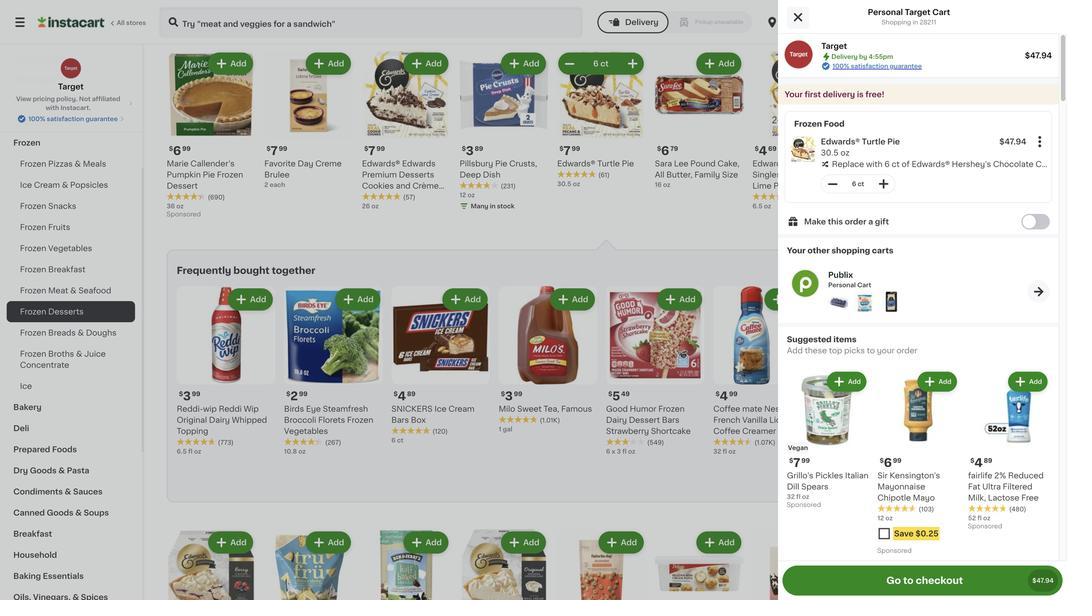Task type: locate. For each thing, give the bounding box(es) containing it.
dairy down good
[[606, 416, 627, 424]]

eye inside birds eye steamfresh broccoli florets frozen vegetables
[[306, 405, 321, 413]]

1 horizontal spatial bars
[[662, 416, 680, 424]]

3 for milo
[[505, 391, 513, 402]]

fl down 'reddi-'
[[188, 449, 193, 455]]

birds up broccoli
[[284, 405, 304, 413]]

1 eye from the left
[[306, 405, 321, 413]]

99 up premium
[[377, 146, 385, 152]]

1 original from the left
[[177, 416, 207, 424]]

6.5 for 4
[[753, 203, 763, 209]]

28211
[[920, 19, 937, 25]]

0 vertical spatial $ 6 99
[[169, 145, 191, 157]]

eye up peas at right
[[950, 405, 965, 413]]

edwards® inside edwards® turtle pie 30.5 oz
[[821, 138, 860, 146]]

your left other
[[787, 247, 806, 255]]

oz up replace
[[841, 149, 850, 157]]

pickles
[[816, 472, 843, 480]]

topping inside 'cool whip original whipped topping'
[[858, 427, 890, 435]]

frozen for frozen fruits
[[20, 223, 46, 231]]

$ inside $ 2 59
[[823, 391, 827, 397]]

1 vertical spatial $ 6 99
[[880, 457, 902, 469]]

$ for grillo's pickles italian dill spears
[[789, 458, 794, 464]]

2 eye from the left
[[950, 405, 965, 413]]

$ for birds eye steamfresh broccoli florets frozen vegetables
[[286, 391, 290, 397]]

birds for 1
[[928, 405, 948, 413]]

view
[[16, 96, 31, 102]]

coffee down the french
[[714, 427, 741, 435]]

breakfast
[[48, 266, 86, 274], [13, 530, 52, 538]]

1 horizontal spatial desserts
[[399, 171, 434, 179]]

go
[[887, 576, 901, 586]]

edwards® up singles
[[753, 160, 791, 168]]

beverages link
[[7, 69, 135, 90]]

0 horizontal spatial 100%
[[28, 116, 45, 122]]

canned
[[13, 509, 45, 517]]

17.8 oz button
[[655, 0, 744, 21]]

edwards® inside edwards® edwards premium desserts cookies and crème pie
[[362, 160, 400, 168]]

dish
[[483, 171, 501, 179], [971, 171, 989, 179]]

sweet left tea,
[[517, 405, 542, 413]]

frozen up the shortcake
[[659, 405, 685, 413]]

birds eye steamfresh sweet peas frozen vegetables
[[928, 405, 1012, 435]]

0 vertical spatial créme
[[1036, 160, 1062, 168]]

16
[[655, 182, 662, 188]]

pillsbury pie crusts, deep dish for (231)
[[460, 160, 537, 179]]

$ 3 99 up 'reddi-'
[[179, 391, 200, 402]]

100% satisfaction guarantee down instacart.
[[28, 116, 118, 122]]

eye up broccoli
[[306, 405, 321, 413]]

billingsley
[[803, 18, 847, 26]]

2 horizontal spatial 2
[[827, 391, 835, 402]]

original down 'reddi-'
[[177, 416, 207, 424]]

guarantee inside button
[[86, 116, 118, 122]]

0 vertical spatial snacks
[[13, 118, 42, 126]]

frozen inside the 'good humor frozen dairy dessert bars strawberry shortcake'
[[659, 405, 685, 413]]

4 up the french
[[720, 391, 728, 402]]

section containing 3
[[167, 250, 1042, 503]]

None field
[[1031, 133, 1049, 151]]

0 horizontal spatial 6 ct
[[392, 438, 404, 444]]

items in cart element
[[828, 292, 902, 314]]

1 edwards from the left
[[793, 160, 826, 168]]

whipped down cool at the right bottom of the page
[[821, 427, 856, 435]]

$ 4 89 inside item carousel region
[[394, 391, 416, 402]]

99 inside $ 2 99
[[299, 391, 308, 397]]

7 up edwards® turtle pie
[[564, 145, 571, 157]]

1 $ 3 99 from the left
[[179, 391, 200, 402]]

89 for 7
[[984, 458, 993, 464]]

1 vertical spatial all
[[655, 171, 665, 179]]

original
[[177, 416, 207, 424], [863, 416, 894, 424]]

birds inside birds eye steamfresh sweet peas frozen vegetables
[[928, 405, 948, 413]]

fl for 52
[[978, 515, 982, 521]]

4:55pm up 100% satisfaction guarantee link
[[869, 54, 893, 60]]

1 vertical spatial goods
[[47, 509, 73, 517]]

sweet left peas at right
[[928, 416, 953, 424]]

1 horizontal spatial to
[[903, 576, 914, 586]]

6.5 inside item carousel region
[[177, 449, 187, 455]]

frozen meat & seafood
[[20, 287, 111, 295]]

desserts up 'slices'
[[783, 171, 819, 179]]

frozen down callender's
[[217, 171, 243, 179]]

chipotle
[[878, 494, 911, 502]]

(549)
[[647, 440, 664, 446]]

crusts,
[[510, 160, 537, 168], [998, 160, 1026, 168]]

1 crusts, from the left
[[510, 160, 537, 168]]

$ 3 99 up milo at the bottom of the page
[[501, 391, 523, 402]]

1 horizontal spatial delivery by 4:55pm
[[903, 18, 987, 26]]

frozen inside frozen meat & seafood link
[[20, 287, 46, 295]]

0 horizontal spatial $ 6 99
[[169, 145, 191, 157]]

cream inside ice cream & popsicles link
[[34, 181, 60, 189]]

pie up edwards® hershey's chocolate créme pie
[[888, 138, 900, 146]]

1 vertical spatial satisfaction
[[47, 116, 84, 122]]

& right view
[[36, 97, 42, 105]]

oz right the 17.8
[[668, 14, 676, 20]]

1 steamfresh from the left
[[323, 405, 368, 413]]

frozen snacks
[[20, 202, 76, 210]]

1 horizontal spatial $ 3 99
[[501, 391, 523, 402]]

(773)
[[218, 440, 234, 446]]

1 bars from the left
[[392, 416, 409, 424]]

2 (690) from the top
[[208, 194, 225, 200]]

affiliated
[[92, 96, 120, 102]]

6.5 oz
[[753, 203, 772, 209]]

edwards up "key"
[[793, 160, 826, 168]]

deep down replace with 6 ct of edwards® hershey's chocolate créme p
[[948, 171, 969, 179]]

36 right stores
[[167, 24, 175, 30]]

30.5 down edwards® turtle pie
[[557, 181, 572, 187]]

0 vertical spatial 32
[[714, 449, 721, 455]]

1 vertical spatial 36 oz
[[167, 203, 184, 209]]

pillsbury pie crusts, deep dish for many in stock
[[948, 160, 1026, 179]]

1 dish from the left
[[483, 171, 501, 179]]

0 vertical spatial 36
[[167, 24, 175, 30]]

(1.07k)
[[755, 440, 776, 446]]

1 horizontal spatial $ 4 89
[[971, 457, 993, 469]]

edwards® turtle pie image
[[790, 136, 817, 163]]

target link
[[58, 58, 84, 92]]

pillsbury for many in stock
[[948, 160, 982, 168]]

2 pillsbury pie crusts, deep dish from the left
[[948, 160, 1026, 179]]

0 horizontal spatial many
[[471, 203, 488, 209]]

snacks down ice cream & popsicles
[[48, 202, 76, 210]]

ice cream & popsicles
[[20, 181, 108, 189]]

together
[[272, 266, 315, 275]]

1 49 from the left
[[621, 391, 630, 397]]

$ 6 79
[[657, 145, 678, 157]]

whipped inside 'cool whip original whipped topping'
[[821, 427, 856, 435]]

1 horizontal spatial $ 6 99
[[880, 457, 902, 469]]

0 horizontal spatial dish
[[483, 171, 501, 179]]

prepared foods link
[[7, 439, 135, 460]]

target up 28211
[[905, 8, 931, 16]]

4 for fairlife
[[975, 457, 983, 469]]

100% satisfaction guarantee button
[[17, 112, 124, 123]]

4 left 69
[[759, 145, 767, 157]]

desserts
[[783, 171, 819, 179], [399, 171, 434, 179], [48, 308, 84, 316]]

frozen for frozen food
[[794, 120, 822, 128]]

chocolate
[[993, 160, 1034, 168], [850, 171, 891, 179]]

frozen breakfast
[[20, 266, 86, 274]]

89 inside item carousel region
[[407, 391, 416, 397]]

order left a
[[845, 218, 867, 226]]

$ 6 99
[[169, 145, 191, 157], [880, 457, 902, 469]]

$ 4 89
[[394, 391, 416, 402], [971, 457, 993, 469]]

1 pillsbury pie crusts, deep dish from the left
[[460, 160, 537, 179]]

ct inside item carousel region
[[397, 438, 404, 444]]

0 vertical spatial whipped
[[232, 416, 267, 424]]

$ for edwards® turtle pie
[[560, 146, 564, 152]]

to right go
[[903, 576, 914, 586]]

2 crusts, from the left
[[998, 160, 1026, 168]]

$ inside the '$ 4 99'
[[716, 391, 720, 397]]

oz right 8
[[827, 449, 834, 455]]

$ 7 99 for favorite day creme brulee
[[267, 145, 287, 157]]

original inside 'cool whip original whipped topping'
[[863, 416, 894, 424]]

product group containing 5
[[606, 286, 705, 456]]

frozen inside frozen vegetables link
[[20, 245, 46, 252]]

2 bars from the left
[[662, 416, 680, 424]]

0 vertical spatial (690)
[[208, 15, 225, 21]]

order
[[845, 218, 867, 226], [897, 347, 918, 355]]

1 vertical spatial ice
[[20, 382, 32, 390]]

7
[[271, 145, 278, 157], [564, 145, 571, 157], [368, 145, 375, 157], [794, 457, 801, 469]]

satisfaction down instacart.
[[47, 116, 84, 122]]

0 vertical spatial 12
[[460, 192, 466, 198]]

& left meals
[[75, 160, 81, 168]]

dish down $3.89 element
[[971, 171, 989, 179]]

$ for edwards® edwards singles desserts key lime pie slices 2pk
[[755, 146, 759, 152]]

1 horizontal spatial target
[[822, 42, 847, 50]]

1 birds from the left
[[284, 405, 304, 413]]

2 original from the left
[[863, 416, 894, 424]]

edwards® for edwards® turtle pie 30.5 oz
[[821, 138, 860, 146]]

0 vertical spatial cart
[[933, 8, 950, 16]]

1 horizontal spatial dairy
[[209, 416, 230, 424]]

pie inside the edwards® edwards singles desserts key lime pie slices 2pk
[[774, 182, 786, 190]]

frozen pizzas & meals
[[20, 160, 106, 168]]

0 vertical spatial chocolate
[[993, 160, 1034, 168]]

fairlife
[[968, 472, 993, 480]]

marie callender's pumpkin pie frozen dessert
[[167, 160, 243, 190]]

1 topping from the left
[[177, 427, 208, 435]]

99 up kensington's
[[893, 458, 902, 464]]

prepared
[[13, 446, 50, 454]]

whipped down wip
[[232, 416, 267, 424]]

32 down the french
[[714, 449, 721, 455]]

0 horizontal spatial 1
[[499, 426, 501, 433]]

49 up birds eye steamfresh sweet peas frozen vegetables
[[941, 391, 949, 397]]

2 dish from the left
[[971, 171, 989, 179]]

frozen for frozen desserts
[[20, 308, 46, 316]]

$ inside '$ 5 49'
[[608, 391, 613, 397]]

25.5
[[850, 192, 864, 198]]

frozen inside frozen breads & doughs link
[[20, 329, 46, 337]]

0 horizontal spatial $ 3 99
[[179, 391, 200, 402]]

1 vertical spatial 12
[[878, 515, 884, 521]]

1 horizontal spatial chocolate
[[993, 160, 1034, 168]]

1 horizontal spatial with
[[866, 160, 883, 168]]

frozen inside birds eye steamfresh sweet peas frozen vegetables
[[976, 416, 1002, 424]]

2 birds from the left
[[928, 405, 948, 413]]

99 inside the '$ 4 99'
[[729, 391, 738, 397]]

fl inside button
[[573, 14, 578, 20]]

$ for reddi-wip reddi wip original dairy whipped topping
[[179, 391, 183, 397]]

fl down the french
[[723, 449, 727, 455]]

$ for marie callender's pumpkin pie frozen dessert
[[169, 146, 173, 152]]

7 for edwards® turtle pie
[[564, 145, 571, 157]]

4 for coffee
[[720, 391, 728, 402]]

lactose
[[988, 494, 1020, 502]]

0 vertical spatial 36 oz
[[167, 24, 184, 30]]

edwards® inside edwards® hershey's chocolate créme pie
[[850, 160, 889, 168]]

1 horizontal spatial 6 ct
[[593, 60, 609, 68]]

0 vertical spatial 30.5
[[821, 149, 839, 157]]

with inside product group
[[866, 160, 883, 168]]

creamer
[[743, 427, 776, 435]]

frozen for frozen broths & juice concentrate
[[20, 350, 46, 358]]

38 oz
[[264, 24, 281, 30]]

your
[[877, 347, 895, 355]]

pie inside edwards® edwards premium desserts cookies and crème pie
[[362, 193, 374, 201]]

all left stores
[[117, 20, 125, 26]]

1 pillsbury from the left
[[460, 160, 493, 168]]

1 horizontal spatial dish
[[971, 171, 989, 179]]

ice up bakery
[[20, 382, 32, 390]]

mayonnaise
[[878, 483, 925, 491]]

good humor frozen dairy dessert bars strawberry shortcake
[[606, 405, 691, 435]]

1 vertical spatial sweet
[[928, 416, 953, 424]]

12
[[460, 192, 466, 198], [878, 515, 884, 521]]

snacks down view
[[13, 118, 42, 126]]

dairy
[[13, 54, 35, 62], [209, 416, 230, 424], [606, 416, 627, 424]]

ct left increment quantity of edwards® turtle pie image
[[601, 60, 609, 68]]

99 up edwards® hershey's chocolate créme pie
[[865, 146, 873, 152]]

0 horizontal spatial 49
[[621, 391, 630, 397]]

créme down of
[[893, 171, 919, 179]]

0 horizontal spatial seafood
[[44, 97, 78, 105]]

2 horizontal spatial 89
[[984, 458, 993, 464]]

meat down "frozen breakfast"
[[48, 287, 68, 295]]

many
[[471, 203, 488, 209], [959, 203, 977, 209], [939, 460, 957, 466]]

famous
[[561, 405, 592, 413]]

bars down snickers at the bottom
[[392, 416, 409, 424]]

oz right 52
[[984, 515, 991, 521]]

36 oz down pumpkin
[[167, 203, 184, 209]]

edwards® up premium
[[362, 160, 400, 168]]

1 left gal
[[499, 426, 501, 433]]

$3.89 element
[[948, 144, 1037, 158]]

2 horizontal spatial desserts
[[783, 171, 819, 179]]

1 vertical spatial 1
[[499, 426, 501, 433]]

2 vertical spatial 89
[[984, 458, 993, 464]]

beverages
[[13, 76, 56, 83]]

2 vertical spatial ice
[[435, 405, 447, 413]]

0 horizontal spatial 30.5
[[557, 181, 572, 187]]

ice inside ice link
[[20, 382, 32, 390]]

edwards® edwards singles desserts key lime pie slices 2pk
[[753, 160, 836, 190]]

1 vertical spatial 30.5
[[557, 181, 572, 187]]

lee
[[674, 160, 689, 168]]

goods down condiments & sauces
[[47, 509, 73, 517]]

fl for 6.5
[[188, 449, 193, 455]]

6.84 fl oz button
[[557, 0, 646, 21]]

2 deep from the left
[[948, 171, 969, 179]]

12 for 3
[[460, 192, 466, 198]]

sponsored badge image
[[850, 22, 884, 28], [948, 32, 982, 39], [167, 211, 200, 218], [787, 502, 821, 509], [968, 524, 1002, 530], [878, 548, 911, 555]]

pizzas
[[48, 160, 73, 168]]

$ inside $ 1 49
[[931, 391, 935, 397]]

1 vertical spatial cream
[[449, 405, 475, 413]]

desserts up crème
[[399, 171, 434, 179]]

1 vertical spatial meat
[[48, 287, 68, 295]]

0 horizontal spatial créme
[[893, 171, 919, 179]]

bars inside snickers ice cream bars box
[[392, 416, 409, 424]]

boar's head white american cheese image
[[882, 292, 902, 312]]

26 oz
[[362, 203, 379, 209]]

0 horizontal spatial target
[[58, 83, 84, 91]]

pillsbury down "$ 3 89" on the top of page
[[460, 160, 493, 168]]

ice up frozen snacks
[[20, 181, 32, 189]]

99 up milo at the bottom of the page
[[514, 391, 523, 397]]

2 topping from the left
[[858, 427, 890, 435]]

edwards® for edwards® turtle pie
[[557, 160, 596, 168]]

6.5 down lime
[[753, 203, 763, 209]]

99 for edwards® turtle pie
[[572, 146, 580, 152]]

all
[[117, 20, 125, 26], [655, 171, 665, 179]]

& right breads
[[78, 329, 84, 337]]

frozen inside frozen link
[[13, 139, 40, 147]]

$ inside the $ 4 69
[[755, 146, 759, 152]]

goods inside 'link'
[[47, 509, 73, 517]]

& inside frozen broths & juice concentrate
[[76, 350, 82, 358]]

steamfresh inside birds eye steamfresh sweet peas frozen vegetables
[[967, 405, 1012, 413]]

satisfaction up free!
[[851, 63, 888, 69]]

ice
[[20, 181, 32, 189], [20, 382, 32, 390], [435, 405, 447, 413]]

1 horizontal spatial by
[[940, 18, 951, 26]]

free
[[1022, 494, 1039, 502]]

0 horizontal spatial dessert
[[167, 182, 198, 190]]

policy.
[[56, 96, 78, 102]]

1 horizontal spatial 1
[[935, 391, 940, 402]]

$ for snickers ice cream bars box
[[394, 391, 398, 397]]

service type group
[[598, 11, 753, 33]]

mission carb balance soft taco flour tortillas image
[[855, 292, 875, 312]]

free!
[[866, 91, 885, 98]]

0 horizontal spatial topping
[[177, 427, 208, 435]]

2 pillsbury from the left
[[948, 160, 982, 168]]

0 horizontal spatial birds
[[284, 405, 304, 413]]

target inside personal target cart shopping in 28211
[[905, 8, 931, 16]]

0 horizontal spatial whipped
[[232, 416, 267, 424]]

$ inside $ 6 79
[[657, 146, 661, 152]]

2 horizontal spatial dairy
[[606, 416, 627, 424]]

ice for ice
[[20, 382, 32, 390]]

12 oz for 3
[[460, 192, 475, 198]]

oz right x
[[628, 449, 636, 455]]

milk,
[[968, 494, 986, 502]]

$ 6 99 for marie
[[169, 145, 191, 157]]

favorite day creme brulee 2 each
[[264, 160, 342, 188]]

chocolate inside product group
[[993, 160, 1034, 168]]

0 vertical spatial 6.5
[[753, 203, 763, 209]]

$ inside $ 2 99
[[286, 391, 290, 397]]

deep for (231)
[[460, 171, 481, 179]]

1 vertical spatial créme
[[893, 171, 919, 179]]

1 coffee from the top
[[714, 405, 741, 413]]

99 for reddi-wip reddi wip original dairy whipped topping
[[192, 391, 200, 397]]

none field inside product group
[[1031, 133, 1049, 151]]

0 vertical spatial meat
[[13, 97, 34, 105]]

(231)
[[501, 183, 516, 189]]

0 vertical spatial sweet
[[517, 405, 542, 413]]

1 vertical spatial to
[[903, 576, 914, 586]]

1 vertical spatial $47.94
[[1000, 138, 1027, 146]]

2 edwards from the left
[[402, 160, 436, 168]]

edwards up crème
[[402, 160, 436, 168]]

36
[[167, 24, 175, 30], [167, 203, 175, 209]]

1 horizontal spatial stock
[[966, 460, 983, 466]]

2 for spend
[[827, 391, 835, 402]]

frequently
[[177, 266, 231, 275]]

1 horizontal spatial order
[[897, 347, 918, 355]]

desserts inside edwards® edwards premium desserts cookies and crème pie
[[399, 171, 434, 179]]

7 for favorite day creme brulee
[[271, 145, 278, 157]]

order right your
[[897, 347, 918, 355]]

frozen
[[794, 120, 822, 128], [13, 139, 40, 147], [20, 160, 46, 168], [217, 171, 243, 179], [20, 202, 46, 210], [20, 223, 46, 231], [20, 245, 46, 252], [20, 266, 46, 274], [20, 287, 46, 295], [20, 308, 46, 316], [20, 329, 46, 337], [20, 350, 46, 358], [659, 405, 685, 413], [347, 416, 373, 424], [976, 416, 1002, 424]]

$ 3 99 for milo
[[501, 391, 523, 402]]

target up policy.
[[58, 83, 84, 91]]

0 horizontal spatial sweet
[[517, 405, 542, 413]]

0 horizontal spatial stock
[[497, 203, 515, 209]]

0 horizontal spatial 89
[[407, 391, 416, 397]]

6 ct up the 25.5 at top
[[852, 181, 864, 187]]

with inside 'view pricing policy. not affiliated with instacart.'
[[46, 105, 59, 111]]

snacks
[[13, 118, 42, 126], [48, 202, 76, 210]]

delivery inside button
[[625, 18, 659, 26]]

edwards® for edwards® hershey's chocolate créme pie
[[850, 160, 889, 168]]

doughs
[[86, 329, 117, 337]]

1 horizontal spatial 6.5
[[753, 203, 763, 209]]

increment quantity of edwards® turtle pie image
[[877, 177, 891, 191]]

12 oz for 6
[[878, 515, 893, 521]]

2 for birds
[[290, 391, 298, 402]]

pie
[[888, 138, 900, 146], [495, 160, 508, 168], [622, 160, 634, 168], [984, 160, 996, 168], [203, 171, 215, 179], [921, 171, 933, 179], [774, 182, 786, 190], [362, 193, 374, 201]]

save
[[861, 407, 876, 413]]

snacks inside frozen snacks link
[[48, 202, 76, 210]]

go to cart image
[[1032, 285, 1046, 299]]

increment quantity of edwards® turtle pie image
[[626, 57, 640, 70]]

section
[[167, 250, 1042, 503]]

6.84
[[557, 14, 572, 20]]

0 horizontal spatial cream
[[34, 181, 60, 189]]

eye for 2
[[306, 405, 321, 413]]

None search field
[[159, 7, 583, 38]]

crusts, for (231)
[[510, 160, 537, 168]]

cart inside personal target cart shopping in 28211
[[933, 8, 950, 16]]

hershey's down the edwards® turtle pie button
[[891, 160, 930, 168]]

1 horizontal spatial 100% satisfaction guarantee
[[833, 63, 922, 69]]

turtle inside edwards® turtle pie 30.5 oz
[[862, 138, 886, 146]]

product group containing ★★★★★
[[948, 0, 1037, 42]]

frozen for frozen breads & doughs
[[20, 329, 46, 337]]

49
[[621, 391, 630, 397], [941, 391, 949, 397]]

hershey's down $3.89 element
[[952, 160, 991, 168]]

$ 7 99 for grillo's pickles italian dill spears
[[789, 457, 810, 469]]

edwards inside the edwards® edwards singles desserts key lime pie slices 2pk
[[793, 160, 826, 168]]

0 horizontal spatial 2
[[264, 182, 268, 188]]

gift
[[875, 218, 889, 226]]

eye for 1
[[950, 405, 965, 413]]

ice inside snickers ice cream bars box
[[435, 405, 447, 413]]

prepared foods
[[13, 446, 77, 454]]

deli link
[[7, 418, 135, 439]]

$ 4 89 for 2
[[394, 391, 416, 402]]

6 ct for decrement quantity of edwards® turtle pie icon
[[852, 181, 864, 187]]

whipped
[[232, 416, 267, 424], [821, 427, 856, 435]]

frozen for frozen meat & seafood
[[20, 287, 46, 295]]

desserts inside the edwards® edwards singles desserts key lime pie slices 2pk
[[783, 171, 819, 179]]

frozen inside frozen breakfast link
[[20, 266, 46, 274]]

blueberries image
[[828, 292, 848, 312]]

1 vertical spatial breakfast
[[13, 530, 52, 538]]

oz inside grillo's pickles italian dill spears 32 fl oz
[[802, 494, 810, 500]]

1 vertical spatial dessert
[[629, 416, 660, 424]]

fl right x
[[623, 449, 627, 455]]

frozen for frozen vegetables
[[20, 245, 46, 252]]

oz
[[579, 14, 586, 20], [668, 14, 676, 20], [176, 24, 184, 30], [274, 24, 281, 30], [841, 149, 850, 157], [573, 181, 580, 187], [663, 182, 671, 188], [468, 192, 475, 198], [866, 192, 873, 198], [176, 203, 184, 209], [764, 203, 772, 209], [372, 203, 379, 209], [194, 449, 201, 455], [299, 449, 306, 455], [628, 449, 636, 455], [729, 449, 736, 455], [827, 449, 834, 455], [802, 494, 810, 500], [886, 515, 893, 521], [984, 515, 991, 521]]

$ 2 99
[[286, 391, 308, 402]]

ice for ice cream & popsicles
[[20, 181, 32, 189]]

1 deep from the left
[[460, 171, 481, 179]]

49 inside $ 1 49
[[941, 391, 949, 397]]

0 horizontal spatial by
[[859, 54, 868, 60]]

2 left 59
[[827, 391, 835, 402]]

0 vertical spatial to
[[867, 347, 875, 355]]

pie inside edwards® hershey's chocolate créme pie
[[921, 171, 933, 179]]

1 horizontal spatial steamfresh
[[967, 405, 1012, 413]]

dry goods & pasta link
[[7, 460, 135, 481]]

gal
[[503, 426, 513, 433]]

your
[[785, 91, 803, 98], [787, 247, 806, 255]]

instacart logo image
[[38, 16, 105, 29]]

crusts, down $3.89 element
[[998, 160, 1026, 168]]

many in stock
[[471, 203, 515, 209], [959, 203, 1003, 209], [939, 460, 983, 466]]

family
[[695, 171, 720, 179]]

2 49 from the left
[[941, 391, 949, 397]]

2 steamfresh from the left
[[967, 405, 1012, 413]]

cart for target
[[933, 8, 950, 16]]

shortcake
[[651, 427, 691, 435]]

guarantee down 'affiliated'
[[86, 116, 118, 122]]

2 36 oz from the top
[[167, 203, 184, 209]]

dessert inside the 'good humor frozen dairy dessert bars strawberry shortcake'
[[629, 416, 660, 424]]

items
[[834, 336, 857, 344], [883, 477, 906, 485]]

product group
[[850, 0, 939, 31], [948, 0, 1037, 42], [167, 50, 256, 221], [264, 50, 353, 189], [362, 50, 451, 211], [460, 50, 549, 213], [557, 50, 646, 188], [655, 50, 744, 189], [753, 50, 842, 211], [850, 50, 939, 199], [948, 50, 1037, 223], [177, 286, 275, 456], [284, 286, 383, 456], [392, 286, 490, 445], [499, 286, 597, 434], [606, 286, 705, 456], [714, 286, 812, 456], [821, 286, 919, 491], [787, 370, 869, 511], [878, 370, 960, 557], [968, 370, 1050, 533], [167, 530, 256, 600], [264, 530, 353, 600], [362, 530, 451, 600], [460, 530, 549, 600], [557, 530, 646, 600], [655, 530, 744, 600], [850, 530, 939, 600]]

32 down dill
[[787, 494, 795, 500]]

1 horizontal spatial cream
[[449, 405, 475, 413]]

pie down singles
[[774, 182, 786, 190]]

vegetables for 2
[[284, 427, 328, 435]]

99 up the french
[[729, 391, 738, 397]]

breakfast up frozen meat & seafood
[[48, 266, 86, 274]]

6 ct for decrement quantity of edwards® turtle pie image at right top
[[593, 60, 609, 68]]

1 horizontal spatial crusts,
[[998, 160, 1026, 168]]

4 up snickers at the bottom
[[398, 391, 406, 402]]

ct down snickers at the bottom
[[397, 438, 404, 444]]

is
[[857, 91, 864, 98]]

2 horizontal spatial 6 ct
[[852, 181, 864, 187]]

chocolate down $3.89 element
[[993, 160, 1034, 168]]

7 up premium
[[368, 145, 375, 157]]

vegetables inside birds eye steamfresh sweet peas frozen vegetables
[[928, 427, 972, 435]]

bought
[[234, 266, 270, 275]]

checkout
[[916, 576, 963, 586]]

with up increment quantity of edwards® turtle pie icon
[[866, 160, 883, 168]]

stock down the (231)
[[497, 203, 515, 209]]

10.8
[[284, 449, 297, 455]]

vegetables inside birds eye steamfresh broccoli florets frozen vegetables
[[284, 427, 328, 435]]

2 $ 3 99 from the left
[[501, 391, 523, 402]]

edwards® inside the edwards® edwards singles desserts key lime pie slices 2pk
[[753, 160, 791, 168]]

fruits
[[48, 223, 70, 231]]

cart up 28211
[[933, 8, 950, 16]]

replace with 6 ct of edwards® hershey's chocolate créme p
[[832, 160, 1067, 168]]

goods for canned
[[47, 509, 73, 517]]

by right 28211
[[940, 18, 951, 26]]

$ inside "$ 3 89"
[[462, 146, 466, 152]]

0 horizontal spatial items
[[834, 336, 857, 344]]

1 horizontal spatial 12 oz
[[878, 515, 893, 521]]

0 vertical spatial seafood
[[44, 97, 78, 105]]

$ 7 99 up grillo's at the bottom
[[789, 457, 810, 469]]

1 horizontal spatial 12
[[878, 515, 884, 521]]

$ for fairlife 2% reduced fat ultra filtered milk, lactose free
[[971, 458, 975, 464]]

items inside suggested items add these top picks to your order
[[834, 336, 857, 344]]

1 vertical spatial delivery by 4:55pm
[[832, 54, 893, 60]]

2 left each
[[264, 182, 268, 188]]

0 vertical spatial target
[[905, 8, 931, 16]]

1 vertical spatial 36
[[167, 203, 175, 209]]

$ for edwards® edwards premium desserts cookies and crème pie
[[364, 146, 368, 152]]

69
[[768, 146, 777, 152]]

1 horizontal spatial 32
[[787, 494, 795, 500]]

steamfresh inside birds eye steamfresh broccoli florets frozen vegetables
[[323, 405, 368, 413]]

2 horizontal spatial target
[[905, 8, 931, 16]]

add button
[[209, 54, 252, 74], [307, 54, 350, 74], [405, 54, 448, 74], [502, 54, 545, 74], [698, 54, 741, 74], [795, 54, 838, 74], [893, 54, 936, 74], [991, 54, 1033, 74], [229, 290, 272, 310], [336, 290, 379, 310], [444, 290, 487, 310], [551, 290, 594, 310], [658, 290, 701, 310], [766, 290, 809, 310], [873, 290, 916, 310], [827, 372, 867, 392], [918, 372, 957, 392], [1008, 372, 1048, 392], [209, 533, 252, 553], [307, 533, 350, 553], [405, 533, 448, 553], [502, 533, 545, 553], [600, 533, 643, 553], [698, 533, 741, 553], [893, 533, 936, 553]]

0 horizontal spatial delivery
[[625, 18, 659, 26]]

0 vertical spatial turtle
[[862, 138, 886, 146]]



Task type: describe. For each thing, give the bounding box(es) containing it.
pie up the (231)
[[495, 160, 508, 168]]

32 inside grillo's pickles italian dill spears 32 fl oz
[[787, 494, 795, 500]]

8
[[821, 449, 825, 455]]

2 inside favorite day creme brulee 2 each
[[264, 182, 268, 188]]

meat inside meat & seafood link
[[13, 97, 34, 105]]

$ 3 89
[[462, 145, 483, 157]]

canned goods & soups link
[[7, 503, 135, 524]]

6 left 79
[[661, 145, 669, 157]]

6 up sir
[[884, 457, 892, 469]]

frozen breads & doughs link
[[7, 322, 135, 344]]

(61)
[[599, 172, 610, 178]]

these
[[805, 347, 827, 355]]

7 for edwards® edwards premium desserts cookies and crème pie
[[368, 145, 375, 157]]

0 horizontal spatial desserts
[[48, 308, 84, 316]]

2 horizontal spatial stock
[[985, 203, 1003, 209]]

frozen vegetables link
[[7, 238, 135, 259]]

fl for 32
[[723, 449, 727, 455]]

eligible
[[852, 477, 881, 485]]

topping inside reddi-wip reddi wip original dairy whipped topping
[[177, 427, 208, 435]]

sauces
[[73, 488, 103, 496]]

1 (690) from the top
[[208, 15, 225, 21]]

7 for grillo's pickles italian dill spears
[[794, 457, 801, 469]]

$ for coffee mate nestle french vanilla liquid coffee creamer
[[716, 391, 720, 397]]

$ 4 69
[[755, 145, 777, 157]]

many in stock down the (231)
[[471, 203, 515, 209]]

32 inside item carousel region
[[714, 449, 721, 455]]

suggested items add these top picks to your order
[[787, 336, 918, 355]]

ct left of
[[892, 160, 900, 168]]

0 horizontal spatial 4:55pm
[[869, 54, 893, 60]]

99 for coffee mate nestle french vanilla liquid coffee creamer
[[729, 391, 738, 397]]

oz inside button
[[579, 14, 586, 20]]

edwards® for edwards® edwards singles desserts key lime pie slices 2pk
[[753, 160, 791, 168]]

crusts, for many in stock
[[998, 160, 1026, 168]]

$ for milo sweet tea, famous
[[501, 391, 505, 397]]

6 ct inside item carousel region
[[392, 438, 404, 444]]

1 horizontal spatial guarantee
[[890, 63, 922, 69]]

1 36 oz from the top
[[167, 24, 184, 30]]

item carousel region
[[177, 282, 1042, 497]]

oz right the 25.5 at top
[[866, 192, 873, 198]]

oz right 26
[[372, 203, 379, 209]]

oz down "$ 3 89" on the top of page
[[468, 192, 475, 198]]

to inside suggested items add these top picks to your order
[[867, 347, 875, 355]]

créme inside edwards® hershey's chocolate créme pie
[[893, 171, 919, 179]]

& down frozen pizzas & meals
[[62, 181, 68, 189]]

bakery link
[[7, 397, 135, 418]]

all inside all stores link
[[117, 20, 125, 26]]

6 down snickers at the bottom
[[392, 438, 396, 444]]

oz down edwards® turtle pie
[[573, 181, 580, 187]]

edwards® right of
[[912, 160, 950, 168]]

mayo
[[913, 494, 935, 502]]

99 for grillo's pickles italian dill spears
[[802, 458, 810, 464]]

frozen for frozen pizzas & meals
[[20, 160, 46, 168]]

sponsored badge image down 52 fl oz
[[968, 524, 1002, 530]]

items inside button
[[883, 477, 906, 485]]

0 vertical spatial delivery by 4:55pm
[[903, 18, 987, 26]]

satisfaction inside button
[[47, 116, 84, 122]]

all stores link
[[38, 7, 147, 38]]

& left "soups"
[[75, 509, 82, 517]]

49 for 5
[[621, 391, 630, 397]]

order inside suggested items add these top picks to your order
[[897, 347, 918, 355]]

day
[[298, 160, 314, 168]]

candy
[[53, 118, 79, 126]]

1 vertical spatial seafood
[[79, 287, 111, 295]]

2 horizontal spatial many
[[959, 203, 977, 209]]

& down frozen breakfast link
[[70, 287, 77, 295]]

$ 3 99 for reddi-
[[179, 391, 200, 402]]

goods for dry
[[30, 467, 57, 475]]

frozen for frozen snacks
[[20, 202, 46, 210]]

frozen fruits link
[[7, 217, 135, 238]]

foods
[[52, 446, 77, 454]]

condiments & sauces
[[13, 488, 103, 496]]

slices
[[788, 182, 811, 190]]

reddi
[[219, 405, 242, 413]]

0 vertical spatial by
[[940, 18, 951, 26]]

dish for (231)
[[483, 171, 501, 179]]

100% inside button
[[28, 116, 45, 122]]

2 coffee from the top
[[714, 427, 741, 435]]

steamfresh for 1
[[967, 405, 1012, 413]]

hershey's inside edwards® hershey's chocolate créme pie
[[891, 160, 930, 168]]

99 for sir kensington's mayonnaise chipotle mayo
[[893, 458, 902, 464]]

target logo image
[[60, 58, 81, 79]]

$ for good humor frozen dairy dessert bars strawberry shortcake
[[608, 391, 613, 397]]

6.5 fl oz
[[177, 449, 201, 455]]

popsicles
[[70, 181, 108, 189]]

hershey's inside product group
[[952, 160, 991, 168]]

3 for reddi-
[[183, 391, 191, 402]]

vegan
[[788, 445, 808, 451]]

30.5 inside edwards® turtle pie 30.5 oz
[[821, 149, 839, 157]]

edwards for 4
[[793, 160, 826, 168]]

$ for sara lee pound cake, all butter, family size
[[657, 146, 661, 152]]

pie inside edwards® turtle pie 30.5 oz
[[888, 138, 900, 146]]

frozen food
[[794, 120, 845, 128]]

(57)
[[403, 194, 415, 200]]

oz down lime
[[764, 203, 772, 209]]

dish for many in stock
[[971, 171, 989, 179]]

oz inside button
[[668, 14, 676, 20]]

100% satisfaction guarantee link
[[833, 62, 922, 71]]

meat inside frozen meat & seafood link
[[48, 287, 68, 295]]

birds for 2
[[284, 405, 304, 413]]

$ for birds eye steamfresh sweet peas frozen vegetables
[[931, 391, 935, 397]]

delivery
[[823, 91, 855, 98]]

sponsored badge image up 100% satisfaction guarantee link
[[850, 22, 884, 28]]

dairy inside reddi-wip reddi wip original dairy whipped topping
[[209, 416, 230, 424]]

edwards® for edwards® edwards premium desserts cookies and crème pie
[[362, 160, 400, 168]]

cool
[[821, 416, 839, 424]]

frozen vegetables
[[20, 245, 92, 252]]

pillsbury for (231)
[[460, 160, 493, 168]]

edwards® hershey's chocolate créme pie
[[850, 160, 933, 179]]

100% satisfaction guarantee inside button
[[28, 116, 118, 122]]

32 fl oz
[[714, 449, 736, 455]]

callender's
[[191, 160, 235, 168]]

frozen link
[[7, 132, 135, 153]]

your for your other shopping carts
[[787, 247, 806, 255]]

steamfresh for 2
[[323, 405, 368, 413]]

pie down $3.89 element
[[984, 160, 996, 168]]

snacks & candy link
[[7, 111, 135, 132]]

meals
[[83, 160, 106, 168]]

4 for snickers
[[398, 391, 406, 402]]

save $0.25
[[895, 530, 939, 538]]

product group
[[786, 132, 1067, 198]]

$32,
[[846, 407, 860, 413]]

99 for milo sweet tea, famous
[[514, 391, 523, 397]]

pie left sara at the right of page
[[622, 160, 634, 168]]

target image
[[785, 41, 813, 68]]

0 vertical spatial $47.94
[[1025, 52, 1052, 59]]

in inside item carousel region
[[959, 460, 964, 466]]

30.5 oz
[[557, 181, 580, 187]]

filtered
[[1003, 483, 1033, 491]]

snickers
[[392, 405, 433, 413]]

not
[[79, 96, 91, 102]]

stock inside item carousel region
[[966, 460, 983, 466]]

size
[[722, 171, 738, 179]]

lime
[[753, 182, 772, 190]]

many in stock down replace with 6 ct of edwards® hershey's chocolate créme p
[[959, 203, 1003, 209]]

$47.94 inside product group
[[1000, 138, 1027, 146]]

1 horizontal spatial 100%
[[833, 63, 850, 69]]

oz inside edwards® turtle pie 30.5 oz
[[841, 149, 850, 157]]

1 vertical spatial by
[[859, 54, 868, 60]]

99 for marie callender's pumpkin pie frozen dessert
[[182, 146, 191, 152]]

household
[[13, 551, 57, 559]]

go to cart element
[[1028, 281, 1050, 303]]

decrement quantity of edwards® turtle pie image
[[563, 57, 576, 70]]

many inside item carousel region
[[939, 460, 957, 466]]

2 vertical spatial target
[[58, 83, 84, 91]]

49 for 1
[[941, 391, 949, 397]]

fl for 6.84
[[573, 14, 578, 20]]

pie inside marie callender's pumpkin pie frozen dessert
[[203, 171, 215, 179]]

your for your first delivery is free!
[[785, 91, 803, 98]]

birds eye steamfresh broccoli florets frozen vegetables
[[284, 405, 373, 435]]

sweet inside birds eye steamfresh sweet peas frozen vegetables
[[928, 416, 953, 424]]

1 horizontal spatial delivery
[[832, 54, 858, 60]]

99 for favorite day creme brulee
[[279, 146, 287, 152]]

4 for edwards®
[[759, 145, 767, 157]]

530 billingsley road button
[[766, 7, 871, 38]]

sponsored badge image down pumpkin
[[167, 211, 200, 218]]

butter,
[[667, 171, 693, 179]]

frozen inside birds eye steamfresh broccoli florets frozen vegetables
[[347, 416, 373, 424]]

oz down the french
[[729, 449, 736, 455]]

6.5 for 3
[[177, 449, 187, 455]]

0 vertical spatial satisfaction
[[851, 63, 888, 69]]

replace
[[832, 160, 864, 168]]

dill
[[787, 483, 800, 491]]

52
[[968, 515, 976, 521]]

breakfast inside breakfast link
[[13, 530, 52, 538]]

oz inside product group
[[628, 449, 636, 455]]

snacks inside snacks & candy "link"
[[13, 118, 42, 126]]

frozen inside marie callender's pumpkin pie frozen dessert
[[217, 171, 243, 179]]

oz right 38
[[274, 24, 281, 30]]

6 up marie
[[173, 145, 181, 157]]

0 vertical spatial order
[[845, 218, 867, 226]]

$ 4 89 for 6
[[971, 457, 993, 469]]

frozen for frozen breakfast
[[20, 266, 46, 274]]

first
[[805, 91, 821, 98]]

$ for spend $32, save $5
[[823, 391, 827, 397]]

(27)
[[794, 15, 806, 21]]

cream inside snickers ice cream bars box
[[449, 405, 475, 413]]

oz down the chipotle
[[886, 515, 893, 521]]

cart for personal
[[858, 282, 872, 288]]

$ for favorite day creme brulee
[[267, 146, 271, 152]]

17.8 oz
[[655, 14, 676, 20]]

(120)
[[433, 429, 448, 435]]

sponsored badge image down save
[[878, 548, 911, 555]]

original inside reddi-wip reddi wip original dairy whipped topping
[[177, 416, 207, 424]]

89 for 3
[[407, 391, 416, 397]]

delivery by 4:55pm link
[[885, 16, 987, 29]]

99 for edwards® edwards premium desserts cookies and crème pie
[[377, 146, 385, 152]]

2%
[[995, 472, 1007, 480]]

& left the sauces
[[65, 488, 71, 496]]

desserts for 4
[[783, 171, 819, 179]]

sponsored badge image inside product group
[[948, 32, 982, 39]]

6 right decrement quantity of edwards® turtle pie image at right top
[[593, 60, 599, 68]]

bars inside the 'good humor frozen dairy dessert bars strawberry shortcake'
[[662, 416, 680, 424]]

sponsored badge image down dill
[[787, 502, 821, 509]]

desserts for 7
[[399, 171, 434, 179]]

oz right 10.8
[[299, 449, 306, 455]]

your other shopping carts
[[787, 247, 894, 255]]

& inside "link"
[[44, 118, 51, 126]]

edwards for 7
[[402, 160, 436, 168]]

25.5 oz
[[850, 192, 873, 198]]

breakfast inside frozen breakfast link
[[48, 266, 86, 274]]

17.8
[[655, 14, 667, 20]]

3 for pillsbury
[[466, 145, 474, 157]]

deep for many in stock
[[948, 171, 969, 179]]

dairy inside 'link'
[[13, 54, 35, 62]]

0 vertical spatial 100% satisfaction guarantee
[[833, 63, 922, 69]]

breakfast link
[[7, 524, 135, 545]]

meat & seafood link
[[7, 90, 135, 111]]

chocolate inside edwards® hershey's chocolate créme pie
[[850, 171, 891, 179]]

$5
[[878, 407, 886, 413]]

créme inside product group
[[1036, 160, 1062, 168]]

view pricing policy. not affiliated with instacart. link
[[9, 95, 133, 112]]

reduced
[[1008, 472, 1044, 480]]

$ for pillsbury pie crusts, deep dish
[[462, 146, 466, 152]]

personal target cart shopping in 28211
[[868, 8, 950, 25]]

frozen for frozen
[[13, 139, 40, 147]]

0 horizontal spatial vegetables
[[48, 245, 92, 252]]

condiments
[[13, 488, 63, 496]]

publix
[[828, 271, 853, 279]]

baking essentials
[[13, 573, 84, 580]]

99 for birds eye steamfresh broccoli florets frozen vegetables
[[299, 391, 308, 397]]

road
[[849, 18, 871, 26]]

6 x 3 fl oz
[[606, 449, 636, 455]]

soups
[[84, 509, 109, 517]]

many in stock inside item carousel region
[[939, 460, 983, 466]]

personal inside publix personal cart
[[828, 282, 856, 288]]

oz right stores
[[176, 24, 184, 30]]

dessert inside marie callender's pumpkin pie frozen dessert
[[167, 182, 198, 190]]

$ 6 99 for sir
[[880, 457, 902, 469]]

whipped inside reddi-wip reddi wip original dairy whipped topping
[[232, 416, 267, 424]]

oz inside sara lee pound cake, all butter, family size 16 oz
[[663, 182, 671, 188]]

see
[[835, 477, 850, 485]]

0 vertical spatial 1
[[935, 391, 940, 402]]

sir kensington's mayonnaise chipotle mayo
[[878, 472, 940, 502]]

in inside personal target cart shopping in 28211
[[913, 19, 918, 25]]

fl inside grillo's pickles italian dill spears 32 fl oz
[[797, 494, 801, 500]]

$ 7 99 for edwards® turtle pie
[[560, 145, 580, 157]]

dry goods & pasta
[[13, 467, 89, 475]]

add inside suggested items add these top picks to your order
[[787, 347, 803, 355]]

89 inside "$ 3 89"
[[475, 146, 483, 152]]

& left eggs
[[37, 54, 43, 62]]

oz down reddi-wip reddi wip original dairy whipped topping
[[194, 449, 201, 455]]

personal inside personal target cart shopping in 28211
[[868, 8, 903, 16]]

& left pasta
[[58, 467, 65, 475]]

spend $32, save $5
[[824, 407, 886, 413]]

6 left x
[[606, 449, 610, 455]]

$ 7 99 for edwards® edwards premium desserts cookies and crème pie
[[364, 145, 385, 157]]

vegetables for 1
[[928, 427, 972, 435]]

dairy inside the 'good humor frozen dairy dessert bars strawberry shortcake'
[[606, 416, 627, 424]]

12 for 6
[[878, 515, 884, 521]]

$ for sir kensington's mayonnaise chipotle mayo
[[880, 458, 884, 464]]

0 vertical spatial 4:55pm
[[953, 18, 987, 26]]

ct up 25.5 oz
[[858, 181, 864, 187]]

1 36 from the top
[[167, 24, 175, 30]]

2 horizontal spatial delivery
[[903, 18, 938, 26]]

decrement quantity of edwards® turtle pie image
[[826, 177, 839, 191]]

see eligible items
[[835, 477, 906, 485]]

6 up the 25.5 at top
[[852, 181, 856, 187]]

2 vertical spatial $47.94
[[1033, 578, 1054, 584]]

2 36 from the top
[[167, 203, 175, 209]]

6 left of
[[885, 160, 890, 168]]

all inside sara lee pound cake, all butter, family size 16 oz
[[655, 171, 665, 179]]

eggs
[[45, 54, 65, 62]]

oz down pumpkin
[[176, 203, 184, 209]]



Task type: vqa. For each thing, say whether or not it's contained in the screenshot.
Edwards® Turtle Pie 30.5 oz
yes



